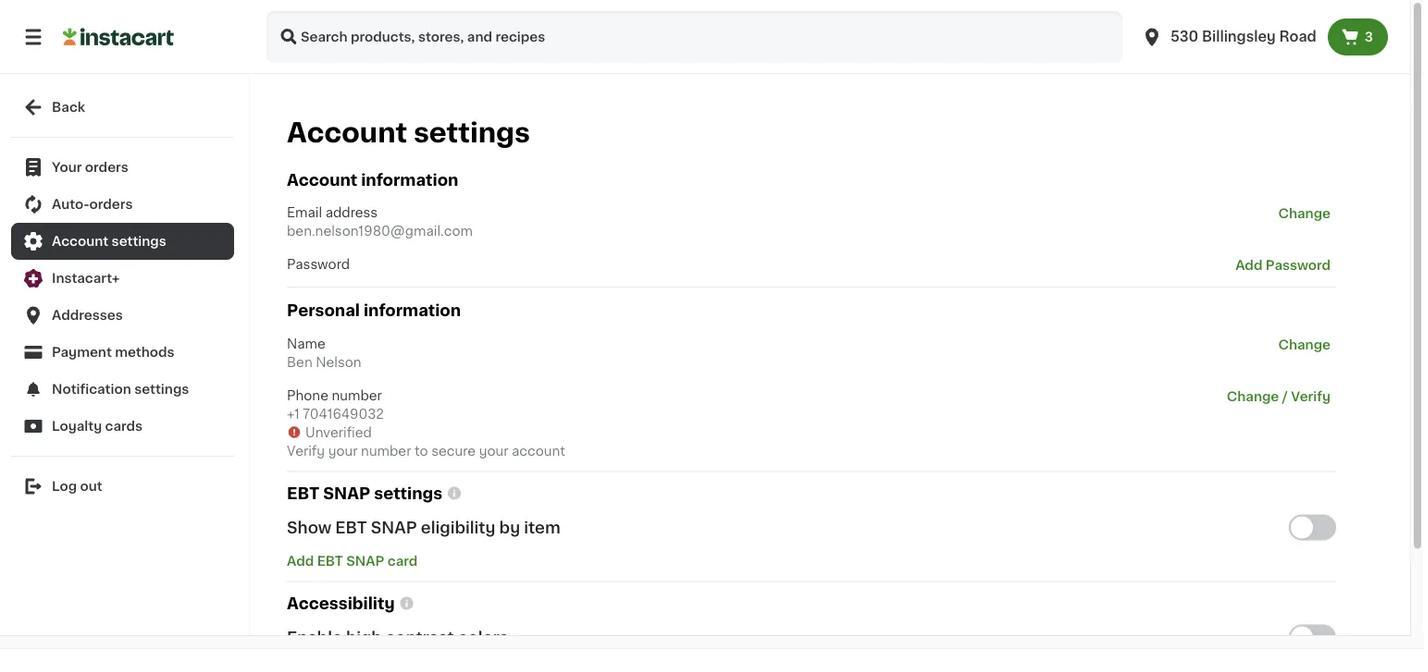 Task type: locate. For each thing, give the bounding box(es) containing it.
2 vertical spatial ebt
[[317, 555, 343, 568]]

snap
[[323, 486, 370, 501], [371, 520, 417, 536], [346, 555, 384, 568]]

1 vertical spatial orders
[[89, 198, 133, 211]]

ben.nelson1980@gmail.com
[[287, 225, 473, 238]]

your down unverified on the bottom left of the page
[[328, 445, 358, 458]]

show
[[287, 520, 332, 536]]

password inside button
[[1266, 259, 1331, 272]]

add for add ebt snap card
[[287, 555, 314, 568]]

verify right / at bottom right
[[1291, 390, 1331, 403]]

auto-orders link
[[11, 186, 234, 223]]

add inside button
[[1236, 259, 1263, 272]]

account settings
[[287, 120, 530, 146], [52, 235, 166, 248]]

0 vertical spatial number
[[332, 389, 382, 402]]

change button up the add password
[[1273, 204, 1336, 224]]

your
[[52, 161, 82, 174]]

information up "email address ben.nelson1980@gmail.com" at the top left of page
[[361, 173, 459, 188]]

change button for personal information
[[1273, 334, 1336, 355]]

account settings up instacart+ link
[[52, 235, 166, 248]]

road
[[1279, 30, 1317, 44]]

notification settings link
[[11, 371, 234, 408]]

orders for auto-orders
[[89, 198, 133, 211]]

ben
[[287, 356, 313, 369]]

change button
[[1273, 204, 1336, 224], [1273, 334, 1336, 355]]

colors
[[458, 630, 509, 646]]

1 vertical spatial change
[[1279, 338, 1331, 351]]

your
[[328, 445, 358, 458], [479, 445, 509, 458]]

out
[[80, 480, 102, 493]]

accessibility
[[287, 596, 395, 612]]

0 vertical spatial account settings
[[287, 120, 530, 146]]

your right secure
[[479, 445, 509, 458]]

1 change button from the top
[[1273, 204, 1336, 224]]

information
[[361, 173, 459, 188], [364, 303, 461, 319]]

snap up show
[[323, 486, 370, 501]]

530 billingsley road
[[1171, 30, 1317, 44]]

snap left card
[[346, 555, 384, 568]]

payment
[[52, 346, 112, 359]]

0 vertical spatial verify
[[1291, 390, 1331, 403]]

0 vertical spatial account
[[287, 120, 407, 146]]

address
[[325, 206, 378, 219]]

0 horizontal spatial verify
[[287, 445, 325, 458]]

2 vertical spatial change
[[1227, 390, 1279, 403]]

instacart+ link
[[11, 260, 234, 297]]

by
[[499, 520, 520, 536]]

item
[[524, 520, 561, 536]]

ebt down show
[[317, 555, 343, 568]]

number up the 7041649032
[[332, 389, 382, 402]]

loyalty cards link
[[11, 408, 234, 445]]

3 button
[[1328, 19, 1388, 56]]

0 vertical spatial information
[[361, 173, 459, 188]]

number left to at the bottom left
[[361, 445, 411, 458]]

0 vertical spatial change button
[[1273, 204, 1336, 224]]

2 vertical spatial snap
[[346, 555, 384, 568]]

1 vertical spatial change button
[[1273, 334, 1336, 355]]

name ben nelson
[[287, 337, 362, 369]]

account up "email"
[[287, 173, 358, 188]]

1 vertical spatial number
[[361, 445, 411, 458]]

0 vertical spatial ebt
[[287, 486, 320, 501]]

methods
[[115, 346, 175, 359]]

unverified
[[305, 426, 372, 439]]

number
[[332, 389, 382, 402], [361, 445, 411, 458]]

0 horizontal spatial your
[[328, 445, 358, 458]]

/
[[1283, 390, 1288, 403]]

information down ben.nelson1980@gmail.com
[[364, 303, 461, 319]]

orders up auto-orders
[[85, 161, 128, 174]]

account
[[287, 120, 407, 146], [287, 173, 358, 188], [52, 235, 108, 248]]

personal information
[[287, 303, 461, 319]]

7041649032
[[303, 408, 384, 420]]

0 vertical spatial add
[[1236, 259, 1263, 272]]

change up the add password
[[1279, 207, 1331, 220]]

verify
[[1291, 390, 1331, 403], [287, 445, 325, 458]]

1 horizontal spatial add
[[1236, 259, 1263, 272]]

settings
[[414, 120, 530, 146], [112, 235, 166, 248], [134, 383, 189, 396], [374, 486, 443, 501]]

1 vertical spatial ebt
[[335, 520, 367, 536]]

account up account information
[[287, 120, 407, 146]]

change
[[1279, 207, 1331, 220], [1279, 338, 1331, 351], [1227, 390, 1279, 403]]

None search field
[[267, 11, 1123, 63]]

snap up card
[[371, 520, 417, 536]]

addresses link
[[11, 297, 234, 334]]

1 vertical spatial snap
[[371, 520, 417, 536]]

1 horizontal spatial your
[[479, 445, 509, 458]]

add ebt snap card
[[287, 555, 418, 568]]

change button up / at bottom right
[[1273, 334, 1336, 355]]

change up / at bottom right
[[1279, 338, 1331, 351]]

ebt for show
[[335, 520, 367, 536]]

1 vertical spatial information
[[364, 303, 461, 319]]

add
[[1236, 259, 1263, 272], [287, 555, 314, 568]]

password
[[287, 258, 350, 271], [1266, 259, 1331, 272]]

1 vertical spatial add
[[287, 555, 314, 568]]

loyalty
[[52, 420, 102, 433]]

0 horizontal spatial add
[[287, 555, 314, 568]]

account settings up account information
[[287, 120, 530, 146]]

1 vertical spatial account settings
[[52, 235, 166, 248]]

change left / at bottom right
[[1227, 390, 1279, 403]]

orders
[[85, 161, 128, 174], [89, 198, 133, 211]]

change for personal information
[[1279, 338, 1331, 351]]

account up the instacart+
[[52, 235, 108, 248]]

ebt up add ebt snap card
[[335, 520, 367, 536]]

ebt up show
[[287, 486, 320, 501]]

change inside button
[[1227, 390, 1279, 403]]

1 horizontal spatial account settings
[[287, 120, 530, 146]]

1 horizontal spatial password
[[1266, 259, 1331, 272]]

email
[[287, 206, 322, 219]]

cards
[[105, 420, 143, 433]]

verify inside button
[[1291, 390, 1331, 403]]

0 vertical spatial change
[[1279, 207, 1331, 220]]

1 your from the left
[[328, 445, 358, 458]]

orders up account settings link
[[89, 198, 133, 211]]

530 billingsley road button
[[1130, 11, 1328, 63]]

530 billingsley road button
[[1141, 11, 1317, 63]]

back
[[52, 101, 85, 114]]

snap for show ebt snap eligibility by item
[[371, 520, 417, 536]]

information for account information
[[361, 173, 459, 188]]

orders for your orders
[[85, 161, 128, 174]]

2 your from the left
[[479, 445, 509, 458]]

ebt
[[287, 486, 320, 501], [335, 520, 367, 536], [317, 555, 343, 568]]

verify down unverified on the bottom left of the page
[[287, 445, 325, 458]]

2 change button from the top
[[1273, 334, 1336, 355]]

0 vertical spatial orders
[[85, 161, 128, 174]]

instacart+
[[52, 272, 120, 285]]

log out
[[52, 480, 102, 493]]

phone
[[287, 389, 329, 402]]

1 horizontal spatial verify
[[1291, 390, 1331, 403]]

notification settings
[[52, 383, 189, 396]]



Task type: vqa. For each thing, say whether or not it's contained in the screenshot.
to
yes



Task type: describe. For each thing, give the bounding box(es) containing it.
show ebt snap eligibility by item
[[287, 520, 561, 536]]

account information
[[287, 173, 459, 188]]

secure
[[431, 445, 476, 458]]

change button for account information
[[1273, 204, 1336, 224]]

your orders
[[52, 161, 128, 174]]

2 vertical spatial account
[[52, 235, 108, 248]]

change / verify
[[1227, 390, 1331, 403]]

enable high contrast colors
[[287, 630, 509, 646]]

change / verify button
[[1222, 386, 1336, 407]]

account
[[512, 445, 565, 458]]

account settings link
[[11, 223, 234, 260]]

auto-
[[52, 198, 89, 211]]

add for add password
[[1236, 259, 1263, 272]]

verify your number to secure your account
[[287, 445, 565, 458]]

phone number +1 7041649032
[[287, 389, 384, 420]]

0 horizontal spatial account settings
[[52, 235, 166, 248]]

addresses
[[52, 309, 123, 322]]

instacart logo image
[[63, 26, 174, 48]]

ebt snap settings
[[287, 486, 443, 501]]

personal
[[287, 303, 360, 319]]

loyalty cards
[[52, 420, 143, 433]]

1 vertical spatial account
[[287, 173, 358, 188]]

0 horizontal spatial password
[[287, 258, 350, 271]]

3
[[1365, 31, 1373, 44]]

add password
[[1236, 259, 1331, 272]]

snap for add ebt snap card
[[346, 555, 384, 568]]

auto-orders
[[52, 198, 133, 211]]

log out link
[[11, 468, 234, 505]]

payment methods link
[[11, 334, 234, 371]]

information for personal information
[[364, 303, 461, 319]]

add password button
[[1230, 256, 1336, 276]]

add ebt snap card link
[[287, 555, 418, 568]]

notification
[[52, 383, 131, 396]]

name
[[287, 337, 326, 350]]

log
[[52, 480, 77, 493]]

enable
[[287, 630, 342, 646]]

0 vertical spatial snap
[[323, 486, 370, 501]]

to
[[415, 445, 428, 458]]

530
[[1171, 30, 1199, 44]]

nelson
[[316, 356, 362, 369]]

high
[[346, 630, 382, 646]]

1 vertical spatial verify
[[287, 445, 325, 458]]

back link
[[11, 89, 234, 126]]

card
[[388, 555, 418, 568]]

contrast
[[385, 630, 454, 646]]

your orders link
[[11, 149, 234, 186]]

number inside phone number +1 7041649032
[[332, 389, 382, 402]]

billingsley
[[1202, 30, 1276, 44]]

ebt for add
[[317, 555, 343, 568]]

payment methods
[[52, 346, 175, 359]]

+1
[[287, 408, 300, 420]]

email address ben.nelson1980@gmail.com
[[287, 206, 473, 238]]

change for account information
[[1279, 207, 1331, 220]]

Search field
[[267, 11, 1123, 63]]

eligibility
[[421, 520, 496, 536]]



